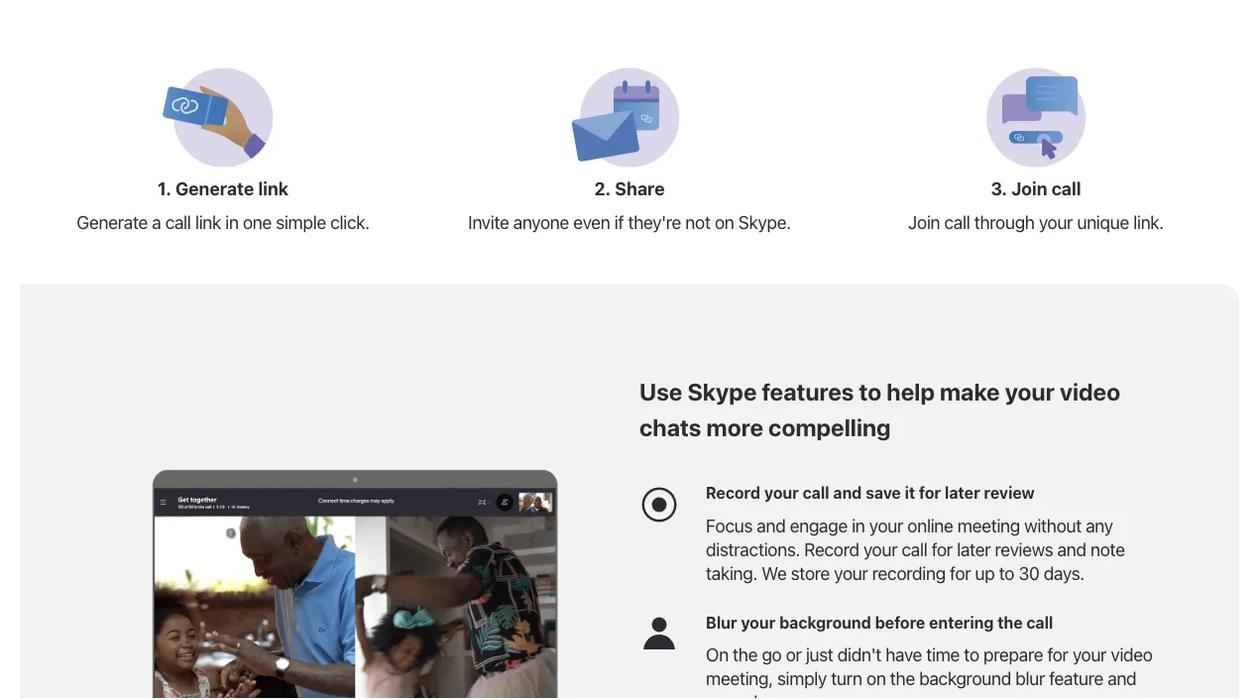 Task type: describe. For each thing, give the bounding box(es) containing it.
skype
[[688, 377, 757, 405]]

1 vertical spatial link
[[195, 212, 221, 233]]

reviews
[[995, 538, 1054, 560]]

invite
[[469, 212, 509, 233]]

1 vertical spatial generate
[[77, 212, 148, 233]]

to inside on the go or just didn't have time to prepare for your video meeting, simply turn on the background blur feature and worry less.
[[964, 644, 980, 666]]

turn
[[832, 668, 863, 689]]

go
[[762, 644, 782, 666]]

0 vertical spatial generate
[[176, 178, 254, 199]]

call inside "focus and engage in your online meeting without any distractions. record your call for later reviews and note taking. we store your recording for up to 30 days."
[[902, 538, 928, 560]]

just
[[806, 644, 834, 666]]

engage
[[790, 515, 848, 536]]

call up prepare
[[1027, 613, 1054, 632]]

blur
[[1016, 668, 1045, 689]]

your right store
[[834, 562, 868, 584]]

compelling
[[769, 413, 891, 441]]

3.
[[991, 178, 1008, 199]]

didn't
[[838, 644, 882, 666]]

1 horizontal spatial the
[[891, 668, 915, 689]]

if
[[615, 212, 624, 233]]

meeting
[[958, 515, 1021, 536]]

meeting on desktop device image
[[89, 470, 620, 699]]

time
[[927, 644, 960, 666]]

before
[[875, 613, 926, 632]]

2.
[[595, 178, 611, 199]]

to inside "use skype features to help make your video chats more compelling"
[[860, 377, 882, 405]]

1 horizontal spatial join
[[1012, 178, 1048, 199]]

your down save
[[870, 515, 904, 536]]

0 horizontal spatial the
[[733, 644, 758, 666]]

video inside "use skype features to help make your video chats more compelling"
[[1060, 377, 1121, 405]]

help
[[887, 377, 935, 405]]

later inside "focus and engage in your online meeting without any distractions. record your call for later reviews and note taking. we store your recording for up to 30 days."
[[957, 538, 991, 560]]

features
[[762, 377, 855, 405]]

0 horizontal spatial join
[[909, 212, 941, 233]]

for right it
[[919, 484, 941, 502]]

use skype features to help make your video chats more compelling
[[640, 377, 1121, 441]]

focus
[[706, 515, 753, 536]]

2. share
[[595, 178, 665, 199]]

feature
[[1050, 668, 1104, 689]]

distractions.
[[706, 538, 800, 560]]

they're
[[628, 212, 682, 233]]

share
[[615, 178, 665, 199]]

one
[[243, 212, 272, 233]]

generate a call link in one simple click.
[[77, 212, 370, 233]]

taking.
[[706, 562, 758, 584]]

invite anyone even if they're not on skype.
[[469, 212, 791, 233]]

blur
[[706, 613, 738, 632]]

3. join call
[[991, 178, 1082, 199]]

recording
[[873, 562, 946, 584]]

worry
[[706, 692, 750, 699]]

for down online
[[932, 538, 953, 560]]

your inside "use skype features to help make your video chats more compelling"
[[1006, 377, 1055, 405]]

video inside on the go or just didn't have time to prepare for your video meeting, simply turn on the background blur feature and worry less.
[[1111, 644, 1153, 666]]


[[640, 615, 679, 654]]

more
[[707, 413, 764, 441]]

not
[[686, 212, 711, 233]]

in inside "focus and engage in your online meeting without any distractions. record your call for later reviews and note taking. we store your recording for up to 30 days."
[[852, 515, 865, 536]]

review
[[984, 484, 1035, 502]]

your inside on the go or just didn't have time to prepare for your video meeting, simply turn on the background blur feature and worry less.
[[1073, 644, 1107, 666]]

on inside on the go or just didn't have time to prepare for your video meeting, simply turn on the background blur feature and worry less.
[[867, 668, 886, 689]]

use
[[640, 377, 683, 405]]

call up engage
[[803, 484, 830, 502]]

on the go or just didn't have time to prepare for your video meeting, simply turn on the background blur feature and worry less.
[[706, 644, 1153, 699]]

to inside "focus and engage in your online meeting without any distractions. record your call for later reviews and note taking. we store your recording for up to 30 days."
[[1000, 562, 1015, 584]]

store
[[791, 562, 830, 584]]

30
[[1019, 562, 1040, 584]]

your up recording
[[864, 538, 898, 560]]

entering
[[930, 613, 994, 632]]



Task type: locate. For each thing, give the bounding box(es) containing it.
note
[[1091, 538, 1125, 560]]

background down 'time'
[[920, 668, 1012, 689]]

0 horizontal spatial to
[[860, 377, 882, 405]]

call up join call through your unique link.
[[1052, 178, 1082, 199]]

your up feature
[[1073, 644, 1107, 666]]

background up just
[[780, 613, 872, 632]]

1 horizontal spatial on
[[867, 668, 886, 689]]

save
[[866, 484, 901, 502]]

0 vertical spatial background
[[780, 613, 872, 632]]

any
[[1086, 515, 1114, 536]]

meeting,
[[706, 668, 773, 689]]

2 horizontal spatial the
[[998, 613, 1023, 632]]

0 horizontal spatial background
[[780, 613, 872, 632]]

and inside on the go or just didn't have time to prepare for your video meeting, simply turn on the background blur feature and worry less.
[[1108, 668, 1137, 689]]

video
[[1060, 377, 1121, 405], [1111, 644, 1153, 666]]

without
[[1025, 515, 1082, 536]]

blur your background before entering the call
[[706, 613, 1054, 632]]

join right 3.
[[1012, 178, 1048, 199]]

the up prepare
[[998, 613, 1023, 632]]

link up one at top left
[[258, 178, 289, 199]]

make
[[940, 377, 1001, 405]]

join left through at the top right of page
[[909, 212, 941, 233]]

0 vertical spatial in
[[225, 212, 239, 233]]

the up meeting,
[[733, 644, 758, 666]]

the down have
[[891, 668, 915, 689]]

your down 3. join call
[[1039, 212, 1073, 233]]

link down 1. generate link
[[195, 212, 221, 233]]

1. generate link
[[158, 178, 289, 199]]

0 horizontal spatial record
[[706, 484, 761, 502]]

in
[[225, 212, 239, 233], [852, 515, 865, 536]]

less.
[[754, 692, 789, 699]]

0 horizontal spatial generate
[[77, 212, 148, 233]]

record
[[706, 484, 761, 502], [805, 538, 860, 560]]

anyone
[[514, 212, 569, 233]]

0 horizontal spatial link
[[195, 212, 221, 233]]

2 vertical spatial the
[[891, 668, 915, 689]]

focus and engage in your online meeting without any distractions. record your call for later reviews and note taking. we store your recording for up to 30 days.
[[706, 515, 1125, 584]]

up
[[976, 562, 995, 584]]

link
[[258, 178, 289, 199], [195, 212, 221, 233]]

1 vertical spatial to
[[1000, 562, 1015, 584]]

your right make
[[1006, 377, 1055, 405]]

for inside on the go or just didn't have time to prepare for your video meeting, simply turn on the background blur feature and worry less.
[[1048, 644, 1069, 666]]

we
[[762, 562, 787, 584]]

click.
[[330, 212, 370, 233]]

or
[[786, 644, 802, 666]]

call up recording
[[902, 538, 928, 560]]

the
[[998, 613, 1023, 632], [733, 644, 758, 666], [891, 668, 915, 689]]

call
[[1052, 178, 1082, 199], [165, 212, 191, 233], [945, 212, 971, 233], [803, 484, 830, 502], [902, 538, 928, 560], [1027, 613, 1054, 632]]

call right a at the top
[[165, 212, 191, 233]]

background inside on the go or just didn't have time to prepare for your video meeting, simply turn on the background blur feature and worry less.
[[920, 668, 1012, 689]]

to
[[860, 377, 882, 405], [1000, 562, 1015, 584], [964, 644, 980, 666]]

1 vertical spatial the
[[733, 644, 758, 666]]

1.
[[158, 178, 171, 199]]

0 vertical spatial video
[[1060, 377, 1121, 405]]

1 vertical spatial join
[[909, 212, 941, 233]]

to right up
[[1000, 562, 1015, 584]]

your up engage
[[765, 484, 799, 502]]

1 vertical spatial in
[[852, 515, 865, 536]]

record inside "focus and engage in your online meeting without any distractions. record your call for later reviews and note taking. we store your recording for up to 30 days."
[[805, 538, 860, 560]]

1 horizontal spatial background
[[920, 668, 1012, 689]]

1 horizontal spatial link
[[258, 178, 289, 199]]

through
[[975, 212, 1035, 233]]

0 horizontal spatial on
[[715, 212, 734, 233]]

1 horizontal spatial generate
[[176, 178, 254, 199]]

on down didn't
[[867, 668, 886, 689]]

1 vertical spatial record
[[805, 538, 860, 560]]

your up the go
[[741, 613, 776, 632]]

1 vertical spatial background
[[920, 668, 1012, 689]]

for left up
[[950, 562, 971, 584]]

join call through your unique link.
[[909, 212, 1164, 233]]

generate up generate a call link in one simple click.
[[176, 178, 254, 199]]

your
[[1039, 212, 1073, 233], [1006, 377, 1055, 405], [765, 484, 799, 502], [870, 515, 904, 536], [864, 538, 898, 560], [834, 562, 868, 584], [741, 613, 776, 632], [1073, 644, 1107, 666]]

1 horizontal spatial to
[[964, 644, 980, 666]]

2 vertical spatial to
[[964, 644, 980, 666]]

1 horizontal spatial record
[[805, 538, 860, 560]]

simple
[[276, 212, 326, 233]]

in down record your call and save it for later review
[[852, 515, 865, 536]]

0 vertical spatial later
[[945, 484, 981, 502]]

days.
[[1044, 562, 1085, 584]]

record down engage
[[805, 538, 860, 560]]

and
[[834, 484, 862, 502], [757, 515, 786, 536], [1058, 538, 1087, 560], [1108, 668, 1137, 689]]

later up meeting
[[945, 484, 981, 502]]

1 vertical spatial video
[[1111, 644, 1153, 666]]

0 vertical spatial join
[[1012, 178, 1048, 199]]

record up 'focus'
[[706, 484, 761, 502]]

simply
[[778, 668, 827, 689]]

later up up
[[957, 538, 991, 560]]

skype.
[[739, 212, 791, 233]]

0 vertical spatial on
[[715, 212, 734, 233]]

chats
[[640, 413, 702, 441]]

on right not
[[715, 212, 734, 233]]

2 horizontal spatial to
[[1000, 562, 1015, 584]]

0 vertical spatial the
[[998, 613, 1023, 632]]

0 vertical spatial to
[[860, 377, 882, 405]]

unique
[[1078, 212, 1130, 233]]

and right feature
[[1108, 668, 1137, 689]]

0 horizontal spatial in
[[225, 212, 239, 233]]

1 vertical spatial on
[[867, 668, 886, 689]]

1 vertical spatial later
[[957, 538, 991, 560]]

online
[[908, 515, 954, 536]]

prepare
[[984, 644, 1044, 666]]

and left save
[[834, 484, 862, 502]]

in left one at top left
[[225, 212, 239, 233]]

and up distractions.
[[757, 515, 786, 536]]

generate left a at the top
[[77, 212, 148, 233]]

to right 'time'
[[964, 644, 980, 666]]

generate
[[176, 178, 254, 199], [77, 212, 148, 233]]

to left help
[[860, 377, 882, 405]]

0 vertical spatial link
[[258, 178, 289, 199]]

and up days.
[[1058, 538, 1087, 560]]

later
[[945, 484, 981, 502], [957, 538, 991, 560]]

for
[[919, 484, 941, 502], [932, 538, 953, 560], [950, 562, 971, 584], [1048, 644, 1069, 666]]

a
[[152, 212, 161, 233]]

on
[[715, 212, 734, 233], [867, 668, 886, 689]]

record your call and save it for later review
[[706, 484, 1035, 502]]

it
[[905, 484, 916, 502]]

for up feature
[[1048, 644, 1069, 666]]

background
[[780, 613, 872, 632], [920, 668, 1012, 689]]

even
[[574, 212, 610, 233]]


[[640, 485, 679, 525]]

have
[[886, 644, 922, 666]]

1 horizontal spatial in
[[852, 515, 865, 536]]

join
[[1012, 178, 1048, 199], [909, 212, 941, 233]]

on
[[706, 644, 729, 666]]

0 vertical spatial record
[[706, 484, 761, 502]]

call left through at the top right of page
[[945, 212, 971, 233]]

link.
[[1134, 212, 1164, 233]]



Task type: vqa. For each thing, say whether or not it's contained in the screenshot.
video
yes



